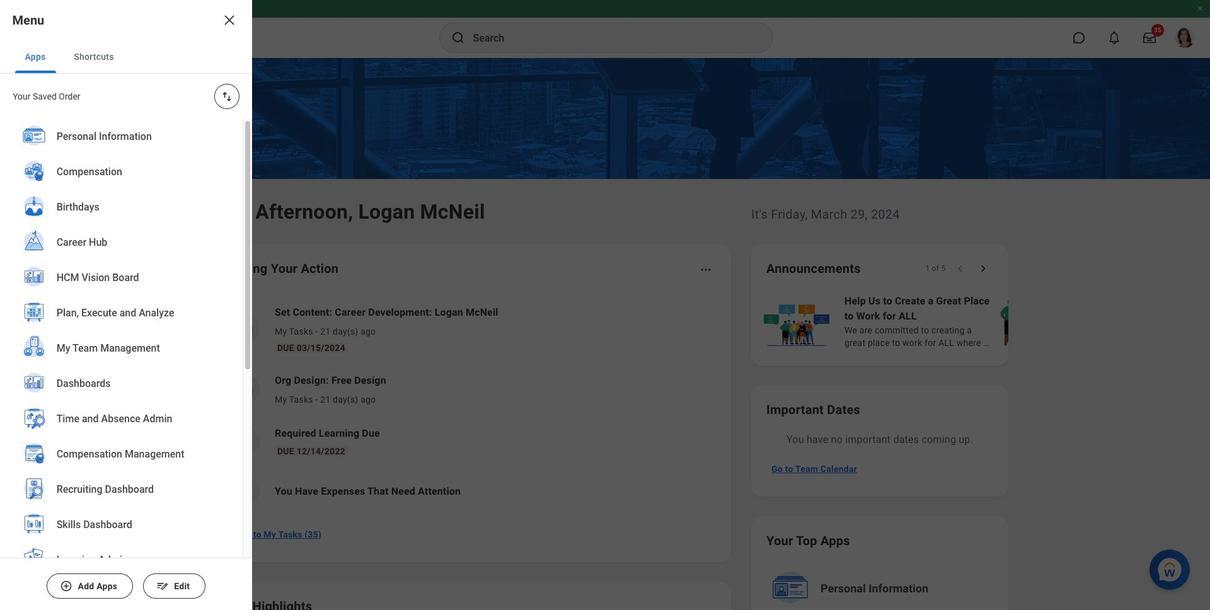 Task type: vqa. For each thing, say whether or not it's contained in the screenshot.
tooltip
no



Task type: locate. For each thing, give the bounding box(es) containing it.
2 inbox image from the top
[[235, 380, 254, 399]]

inbox image
[[235, 320, 254, 339], [235, 380, 254, 399]]

status
[[926, 264, 946, 274]]

main content
[[0, 58, 1211, 610]]

list
[[0, 119, 243, 610], [762, 293, 1211, 351], [217, 295, 716, 517]]

0 vertical spatial inbox image
[[235, 320, 254, 339]]

plus circle image
[[60, 580, 73, 593]]

notifications large image
[[1109, 32, 1121, 44]]

1 inbox image from the top
[[235, 320, 254, 339]]

search image
[[451, 30, 466, 45]]

1 vertical spatial inbox image
[[235, 380, 254, 399]]

banner
[[0, 0, 1211, 58]]

tab list
[[0, 40, 252, 74]]



Task type: describe. For each thing, give the bounding box(es) containing it.
book open image
[[235, 432, 254, 451]]

list inside global navigation dialog
[[0, 119, 243, 610]]

chevron left small image
[[955, 262, 967, 275]]

sort image
[[221, 90, 233, 103]]

global navigation dialog
[[0, 0, 252, 610]]

text edit image
[[156, 580, 169, 593]]

chevron right small image
[[977, 262, 990, 275]]

close environment banner image
[[1197, 4, 1205, 12]]

profile logan mcneil element
[[1168, 24, 1203, 52]]

dashboard expenses image
[[235, 482, 254, 501]]

inbox large image
[[1144, 32, 1157, 44]]

x image
[[222, 13, 237, 28]]



